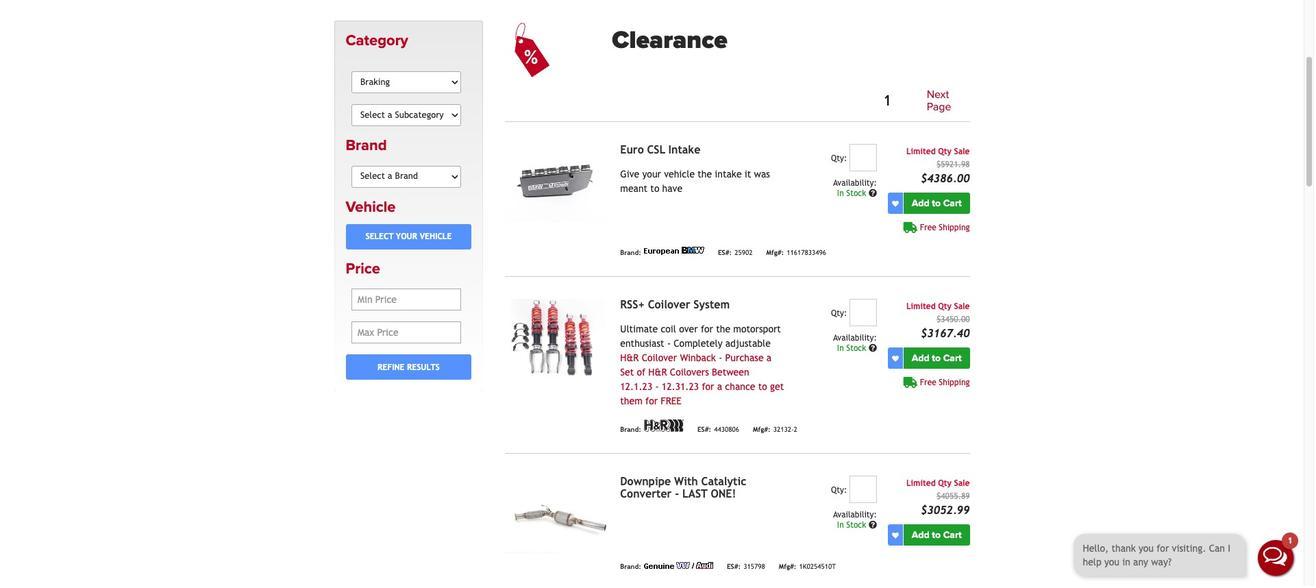 Task type: locate. For each thing, give the bounding box(es) containing it.
1 horizontal spatial the
[[717, 324, 731, 335]]

0 vertical spatial qty
[[939, 147, 952, 156]]

2 add to wish list image from the top
[[893, 532, 899, 539]]

3 brand: from the top
[[621, 563, 642, 570]]

free shipping down $3167.40
[[921, 378, 970, 387]]

add to cart button down $3052.99
[[904, 525, 970, 546]]

completely
[[674, 338, 723, 349]]

to left 'get'
[[759, 381, 768, 392]]

limited up $4386.00
[[907, 147, 936, 156]]

add to wish list image
[[893, 200, 899, 207], [893, 532, 899, 539]]

page
[[927, 100, 952, 114]]

0 vertical spatial free
[[921, 223, 937, 233]]

es#: 4430806
[[698, 426, 740, 433]]

qty up $5921.98
[[939, 147, 952, 156]]

free shipping
[[921, 223, 970, 233], [921, 378, 970, 387]]

brand: left genuine european bmw - corporate logo
[[621, 249, 642, 256]]

the down system
[[717, 324, 731, 335]]

0 horizontal spatial the
[[698, 169, 712, 180]]

2 free shipping from the top
[[921, 378, 970, 387]]

a
[[767, 353, 772, 363], [718, 381, 723, 392]]

1 limited from the top
[[907, 147, 936, 156]]

select your vehicle link
[[346, 224, 472, 249]]

1 cart from the top
[[944, 198, 962, 209]]

1 vertical spatial add to cart button
[[904, 348, 970, 369]]

add to cart button down $3167.40
[[904, 348, 970, 369]]

intake
[[715, 169, 742, 180]]

1 add to wish list image from the top
[[893, 200, 899, 207]]

2 availability: from the top
[[834, 333, 877, 343]]

limited inside limited qty sale $5921.98 $4386.00
[[907, 147, 936, 156]]

2 vertical spatial limited
[[907, 479, 936, 488]]

refine results link
[[346, 355, 472, 380]]

0 vertical spatial for
[[701, 324, 714, 335]]

your for give
[[643, 169, 662, 180]]

for left free
[[646, 396, 658, 407]]

to down $3052.99
[[933, 529, 941, 541]]

qty inside limited qty sale $3450.00 $3167.40
[[939, 302, 952, 311]]

1 horizontal spatial your
[[643, 169, 662, 180]]

them
[[621, 396, 643, 407]]

limited qty sale $3450.00 $3167.40
[[907, 302, 970, 340]]

next
[[927, 88, 950, 101]]

Max Price number field
[[352, 322, 461, 344]]

for down the coilovers
[[702, 381, 715, 392]]

2 add to cart from the top
[[912, 353, 962, 364]]

the
[[698, 169, 712, 180], [717, 324, 731, 335]]

2 free from the top
[[921, 378, 937, 387]]

qty inside limited qty sale $5921.98 $4386.00
[[939, 147, 952, 156]]

3 stock from the top
[[847, 520, 867, 530]]

0 vertical spatial add to cart button
[[904, 193, 970, 214]]

1 vertical spatial add to cart
[[912, 353, 962, 364]]

3 qty: from the top
[[832, 486, 848, 495]]

1 add to cart from the top
[[912, 198, 962, 209]]

2 vertical spatial in stock
[[838, 520, 869, 530]]

downpipe
[[621, 475, 671, 488]]

1 shipping from the top
[[939, 223, 970, 233]]

3 limited from the top
[[907, 479, 936, 488]]

refine results
[[378, 362, 440, 372]]

1 vertical spatial availability:
[[834, 333, 877, 343]]

your right the give
[[643, 169, 662, 180]]

2 vertical spatial stock
[[847, 520, 867, 530]]

1 free from the top
[[921, 223, 937, 233]]

1 horizontal spatial vehicle
[[420, 232, 452, 242]]

sale inside limited qty sale $5921.98 $4386.00
[[955, 147, 970, 156]]

mfg#: left 32132-
[[753, 426, 771, 433]]

in for $4386.00
[[838, 189, 844, 198]]

1 vertical spatial cart
[[944, 353, 962, 364]]

0 horizontal spatial your
[[396, 232, 418, 242]]

1 vertical spatial sale
[[955, 302, 970, 311]]

0 vertical spatial qty:
[[832, 154, 848, 163]]

the inside give your vehicle the intake it was meant to have
[[698, 169, 712, 180]]

vehicle right select
[[420, 232, 452, 242]]

your
[[643, 169, 662, 180], [396, 232, 418, 242]]

in stock
[[838, 189, 869, 198], [838, 344, 869, 353], [838, 520, 869, 530]]

add to wish list image for $3052.99
[[893, 532, 899, 539]]

0 vertical spatial brand:
[[621, 249, 642, 256]]

2 vertical spatial add to cart button
[[904, 525, 970, 546]]

euro
[[621, 143, 644, 156]]

1 vertical spatial the
[[717, 324, 731, 335]]

cart down $3167.40
[[944, 353, 962, 364]]

qty:
[[832, 154, 848, 163], [832, 309, 848, 318], [832, 486, 848, 495]]

add down $4386.00
[[912, 198, 930, 209]]

add down $3052.99
[[912, 529, 930, 541]]

0 vertical spatial coilover
[[648, 298, 691, 311]]

2 stock from the top
[[847, 344, 867, 353]]

cart down $3052.99
[[944, 529, 962, 541]]

2 vertical spatial qty
[[939, 479, 952, 488]]

question circle image for $3167.40
[[869, 344, 877, 353]]

brand: for rss+
[[621, 426, 642, 433]]

add to wish list image for $4386.00
[[893, 200, 899, 207]]

2 in stock from the top
[[838, 344, 869, 353]]

a down between
[[718, 381, 723, 392]]

2 brand: from the top
[[621, 426, 642, 433]]

$5921.98
[[937, 160, 970, 169]]

to left have
[[651, 183, 660, 194]]

Min Price number field
[[352, 289, 461, 311]]

0 horizontal spatial a
[[718, 381, 723, 392]]

your inside give your vehicle the intake it was meant to have
[[643, 169, 662, 180]]

in for $3167.40
[[838, 344, 844, 353]]

stock for $3167.40
[[847, 344, 867, 353]]

sale
[[955, 147, 970, 156], [955, 302, 970, 311], [955, 479, 970, 488]]

shipping for $3167.40
[[939, 378, 970, 387]]

1 in stock from the top
[[838, 189, 869, 198]]

shipping down $4386.00
[[939, 223, 970, 233]]

es#: left the 4430806
[[698, 426, 712, 433]]

a right purchase
[[767, 353, 772, 363]]

ultimate coil over for the motorsport enthusiast - completely adjustable h&r coilover winback - purchase a set of h&r coilovers between 12.1.23 - 12.31.23 for a chance to get them for free
[[621, 324, 784, 407]]

in stock for $3167.40
[[838, 344, 869, 353]]

csl
[[648, 143, 666, 156]]

brand: down them
[[621, 426, 642, 433]]

es#: left 25902 in the top right of the page
[[718, 249, 732, 256]]

2 vertical spatial add to cart
[[912, 529, 962, 541]]

1 question circle image from the top
[[869, 189, 877, 198]]

es#: left 315798
[[727, 563, 741, 570]]

add
[[912, 198, 930, 209], [912, 353, 930, 364], [912, 529, 930, 541]]

shipping for $4386.00
[[939, 223, 970, 233]]

next page
[[927, 88, 952, 114]]

-
[[668, 338, 671, 349], [719, 353, 723, 363], [656, 381, 659, 392], [675, 488, 679, 501]]

free down $3167.40
[[921, 378, 937, 387]]

mfg#: left 1k0254510t
[[779, 563, 797, 570]]

mfg#:
[[767, 249, 784, 256], [753, 426, 771, 433], [779, 563, 797, 570]]

1 vertical spatial in
[[838, 344, 844, 353]]

availability:
[[834, 178, 877, 188], [834, 333, 877, 343], [834, 510, 877, 520]]

2 vertical spatial es#:
[[727, 563, 741, 570]]

stock
[[847, 189, 867, 198], [847, 344, 867, 353], [847, 520, 867, 530]]

free down $4386.00
[[921, 223, 937, 233]]

$3052.99
[[921, 504, 970, 517]]

for
[[701, 324, 714, 335], [702, 381, 715, 392], [646, 396, 658, 407]]

sale inside limited qty sale $3450.00 $3167.40
[[955, 302, 970, 311]]

to
[[651, 183, 660, 194], [933, 198, 941, 209], [933, 353, 941, 364], [759, 381, 768, 392], [933, 529, 941, 541]]

qty inside the limited qty sale $4055.89 $3052.99
[[939, 479, 952, 488]]

1 vertical spatial your
[[396, 232, 418, 242]]

2 cart from the top
[[944, 353, 962, 364]]

0 horizontal spatial vehicle
[[346, 198, 396, 216]]

limited inside limited qty sale $3450.00 $3167.40
[[907, 302, 936, 311]]

1 vertical spatial in stock
[[838, 344, 869, 353]]

1 link
[[877, 90, 899, 112]]

3 qty from the top
[[939, 479, 952, 488]]

add to cart
[[912, 198, 962, 209], [912, 353, 962, 364], [912, 529, 962, 541]]

1 vertical spatial es#:
[[698, 426, 712, 433]]

coil
[[661, 324, 677, 335]]

vehicle
[[664, 169, 695, 180]]

3 availability: from the top
[[834, 510, 877, 520]]

add to cart button down $4386.00
[[904, 193, 970, 214]]

chance
[[726, 381, 756, 392]]

cart down $4386.00
[[944, 198, 962, 209]]

2 vertical spatial cart
[[944, 529, 962, 541]]

1 vertical spatial add to wish list image
[[893, 532, 899, 539]]

coilovers
[[670, 367, 709, 378]]

2 question circle image from the top
[[869, 344, 877, 353]]

get
[[771, 381, 784, 392]]

free shipping for $3167.40
[[921, 378, 970, 387]]

qty for $3167.40
[[939, 302, 952, 311]]

h&r right of
[[649, 367, 667, 378]]

0 vertical spatial add
[[912, 198, 930, 209]]

1 add to cart button from the top
[[904, 193, 970, 214]]

your right select
[[396, 232, 418, 242]]

3 sale from the top
[[955, 479, 970, 488]]

0 vertical spatial shipping
[[939, 223, 970, 233]]

1 sale from the top
[[955, 147, 970, 156]]

coilover up coil
[[648, 298, 691, 311]]

- right 12.1.23
[[656, 381, 659, 392]]

2 vertical spatial in
[[838, 520, 844, 530]]

1 vertical spatial mfg#:
[[753, 426, 771, 433]]

free for $4386.00
[[921, 223, 937, 233]]

to down $4386.00
[[933, 198, 941, 209]]

0 vertical spatial your
[[643, 169, 662, 180]]

add to cart down $3052.99
[[912, 529, 962, 541]]

brand: left genuine volkswagen audi - corporate logo on the bottom of page
[[621, 563, 642, 570]]

0 vertical spatial in
[[838, 189, 844, 198]]

vehicle inside 'link'
[[420, 232, 452, 242]]

1 vertical spatial qty:
[[832, 309, 848, 318]]

was
[[754, 169, 771, 180]]

0 vertical spatial cart
[[944, 198, 962, 209]]

coilover down the enthusiast on the bottom of the page
[[642, 353, 677, 363]]

2 add to cart button from the top
[[904, 348, 970, 369]]

to for $4386.00
[[933, 198, 941, 209]]

2 vertical spatial brand:
[[621, 563, 642, 570]]

h&r
[[621, 353, 639, 363], [649, 367, 667, 378]]

$3450.00
[[937, 315, 970, 324]]

vehicle
[[346, 198, 396, 216], [420, 232, 452, 242]]

1 availability: from the top
[[834, 178, 877, 188]]

es#4430806 - 32132-2 - rss+ coilover system - ultimate coil over for the motorsport enthusiast - completely adjustable - h&r - audi image
[[505, 299, 610, 377]]

sale up $4055.89
[[955, 479, 970, 488]]

h&r up set
[[621, 353, 639, 363]]

rss+ coilover system link
[[621, 298, 730, 311]]

free shipping for $4386.00
[[921, 223, 970, 233]]

1 brand: from the top
[[621, 249, 642, 256]]

0 vertical spatial vehicle
[[346, 198, 396, 216]]

2 qty from the top
[[939, 302, 952, 311]]

2 vertical spatial sale
[[955, 479, 970, 488]]

0 vertical spatial question circle image
[[869, 189, 877, 198]]

for up completely
[[701, 324, 714, 335]]

qty
[[939, 147, 952, 156], [939, 302, 952, 311], [939, 479, 952, 488]]

2 add from the top
[[912, 353, 930, 364]]

1 qty from the top
[[939, 147, 952, 156]]

1 horizontal spatial h&r
[[649, 367, 667, 378]]

mfg#: 1k0254510t
[[779, 563, 836, 570]]

0 vertical spatial stock
[[847, 189, 867, 198]]

2 sale from the top
[[955, 302, 970, 311]]

the left the intake
[[698, 169, 712, 180]]

stock for $4386.00
[[847, 189, 867, 198]]

1 qty: from the top
[[832, 154, 848, 163]]

mfg#: left 11617833496
[[767, 249, 784, 256]]

limited up $3167.40
[[907, 302, 936, 311]]

add to cart button
[[904, 193, 970, 214], [904, 348, 970, 369], [904, 525, 970, 546]]

2 vertical spatial add
[[912, 529, 930, 541]]

question circle image
[[869, 189, 877, 198], [869, 344, 877, 353], [869, 521, 877, 529]]

with
[[675, 475, 698, 488]]

coilover
[[648, 298, 691, 311], [642, 353, 677, 363]]

downpipe with catalytic converter - last one!
[[621, 475, 747, 501]]

free
[[921, 223, 937, 233], [921, 378, 937, 387]]

1 stock from the top
[[847, 189, 867, 198]]

0 vertical spatial a
[[767, 353, 772, 363]]

0 vertical spatial mfg#:
[[767, 249, 784, 256]]

2 limited from the top
[[907, 302, 936, 311]]

1 vertical spatial a
[[718, 381, 723, 392]]

add to cart down $4386.00
[[912, 198, 962, 209]]

1 vertical spatial free shipping
[[921, 378, 970, 387]]

0 vertical spatial add to wish list image
[[893, 200, 899, 207]]

sale up $5921.98
[[955, 147, 970, 156]]

0 vertical spatial es#:
[[718, 249, 732, 256]]

1 add from the top
[[912, 198, 930, 209]]

2 shipping from the top
[[939, 378, 970, 387]]

1 free shipping from the top
[[921, 223, 970, 233]]

2 vertical spatial availability:
[[834, 510, 877, 520]]

limited
[[907, 147, 936, 156], [907, 302, 936, 311], [907, 479, 936, 488]]

1 vertical spatial stock
[[847, 344, 867, 353]]

intake
[[669, 143, 701, 156]]

cart
[[944, 198, 962, 209], [944, 353, 962, 364], [944, 529, 962, 541]]

availability: for $4386.00
[[834, 178, 877, 188]]

2 in from the top
[[838, 344, 844, 353]]

shipping down $3167.40
[[939, 378, 970, 387]]

0 vertical spatial availability:
[[834, 178, 877, 188]]

0 vertical spatial sale
[[955, 147, 970, 156]]

1 vertical spatial vehicle
[[420, 232, 452, 242]]

1 vertical spatial qty
[[939, 302, 952, 311]]

free
[[661, 396, 682, 407]]

0 vertical spatial limited
[[907, 147, 936, 156]]

vehicle up select
[[346, 198, 396, 216]]

0 horizontal spatial h&r
[[621, 353, 639, 363]]

the inside ultimate coil over for the motorsport enthusiast - completely adjustable h&r coilover winback - purchase a set of h&r coilovers between 12.1.23 - 12.31.23 for a chance to get them for free
[[717, 324, 731, 335]]

1 in from the top
[[838, 189, 844, 198]]

sale inside the limited qty sale $4055.89 $3052.99
[[955, 479, 970, 488]]

- down coil
[[668, 338, 671, 349]]

1 vertical spatial limited
[[907, 302, 936, 311]]

add for $3167.40
[[912, 353, 930, 364]]

- left last
[[675, 488, 679, 501]]

0 vertical spatial add to cart
[[912, 198, 962, 209]]

1 vertical spatial coilover
[[642, 353, 677, 363]]

your inside 'link'
[[396, 232, 418, 242]]

free shipping down $4386.00
[[921, 223, 970, 233]]

qty up $3450.00
[[939, 302, 952, 311]]

to down $3167.40
[[933, 353, 941, 364]]

es#:
[[718, 249, 732, 256], [698, 426, 712, 433], [727, 563, 741, 570]]

0 vertical spatial the
[[698, 169, 712, 180]]

2 qty: from the top
[[832, 309, 848, 318]]

qty up $4055.89
[[939, 479, 952, 488]]

es#: for intake
[[718, 249, 732, 256]]

1 vertical spatial brand:
[[621, 426, 642, 433]]

limited up $3052.99
[[907, 479, 936, 488]]

cart for $3167.40
[[944, 353, 962, 364]]

qty for $4386.00
[[939, 147, 952, 156]]

1 vertical spatial add
[[912, 353, 930, 364]]

it
[[745, 169, 752, 180]]

sale up $3450.00
[[955, 302, 970, 311]]

add to cart down $3167.40
[[912, 353, 962, 364]]

qty: for $4386.00
[[832, 154, 848, 163]]

1 vertical spatial shipping
[[939, 378, 970, 387]]

1 vertical spatial question circle image
[[869, 344, 877, 353]]

1 vertical spatial h&r
[[649, 367, 667, 378]]

$4055.89
[[937, 492, 970, 501]]

2 vertical spatial qty:
[[832, 486, 848, 495]]

0 vertical spatial free shipping
[[921, 223, 970, 233]]

0 vertical spatial in stock
[[838, 189, 869, 198]]

None number field
[[850, 144, 877, 172], [850, 299, 877, 326], [850, 476, 877, 503], [850, 144, 877, 172], [850, 299, 877, 326], [850, 476, 877, 503]]

add right add to wish list image
[[912, 353, 930, 364]]

to for $3167.40
[[933, 353, 941, 364]]

2 vertical spatial question circle image
[[869, 521, 877, 529]]

last
[[683, 488, 708, 501]]

brand:
[[621, 249, 642, 256], [621, 426, 642, 433], [621, 563, 642, 570]]

1 vertical spatial free
[[921, 378, 937, 387]]

3 add to cart from the top
[[912, 529, 962, 541]]

to inside give your vehicle the intake it was meant to have
[[651, 183, 660, 194]]



Task type: vqa. For each thing, say whether or not it's contained in the screenshot.
the middle ES#:
yes



Task type: describe. For each thing, give the bounding box(es) containing it.
set
[[621, 367, 634, 378]]

clearance
[[612, 25, 728, 55]]

winback
[[680, 353, 716, 363]]

give your vehicle the intake it was meant to have
[[621, 169, 771, 194]]

3 question circle image from the top
[[869, 521, 877, 529]]

3 in stock from the top
[[838, 520, 869, 530]]

1 horizontal spatial a
[[767, 353, 772, 363]]

es#315798 - 1k0254510t - downpipe with catalytic converter - last one! - genuine volkswagen audi - image
[[505, 476, 610, 554]]

es#25902 - 11617833496 - euro csl intake - give your vehicle the intake it was meant to have - genuine european bmw - bmw image
[[505, 144, 610, 222]]

results
[[407, 362, 440, 372]]

11617833496
[[787, 249, 827, 256]]

$4386.00
[[921, 172, 970, 185]]

limited for $3167.40
[[907, 302, 936, 311]]

downpipe with catalytic converter - last one! link
[[621, 475, 747, 501]]

have
[[663, 183, 683, 194]]

refine
[[378, 362, 405, 372]]

to for $3052.99
[[933, 529, 941, 541]]

add for $4386.00
[[912, 198, 930, 209]]

mfg#: for intake
[[767, 249, 784, 256]]

add to cart for $3167.40
[[912, 353, 962, 364]]

12.1.23
[[621, 381, 653, 392]]

25902
[[735, 249, 753, 256]]

1k0254510t
[[800, 563, 836, 570]]

euro csl intake
[[621, 143, 701, 156]]

3 add from the top
[[912, 529, 930, 541]]

your for select
[[396, 232, 418, 242]]

adjustable
[[726, 338, 771, 349]]

add to cart button for $3167.40
[[904, 348, 970, 369]]

in stock for $4386.00
[[838, 189, 869, 198]]

select your vehicle
[[366, 232, 452, 242]]

mfg#: 11617833496
[[767, 249, 827, 256]]

give
[[621, 169, 640, 180]]

0 vertical spatial h&r
[[621, 353, 639, 363]]

availability: for $3167.40
[[834, 333, 877, 343]]

3 in from the top
[[838, 520, 844, 530]]

purchase
[[726, 353, 764, 363]]

catalytic
[[702, 475, 747, 488]]

12.31.23
[[662, 381, 699, 392]]

select
[[366, 232, 394, 242]]

limited for $4386.00
[[907, 147, 936, 156]]

es#: for system
[[698, 426, 712, 433]]

mfg#: for system
[[753, 426, 771, 433]]

cart for $4386.00
[[944, 198, 962, 209]]

converter
[[621, 488, 672, 501]]

2 vertical spatial mfg#:
[[779, 563, 797, 570]]

4430806
[[715, 426, 740, 433]]

genuine volkswagen audi - corporate logo image
[[644, 562, 714, 569]]

3 add to cart button from the top
[[904, 525, 970, 546]]

- inside downpipe with catalytic converter - last one!
[[675, 488, 679, 501]]

coilover inside ultimate coil over for the motorsport enthusiast - completely adjustable h&r coilover winback - purchase a set of h&r coilovers between 12.1.23 - 12.31.23 for a chance to get them for free
[[642, 353, 677, 363]]

1 vertical spatial for
[[702, 381, 715, 392]]

paginated product list navigation navigation
[[612, 86, 970, 116]]

question circle image for $4386.00
[[869, 189, 877, 198]]

of
[[637, 367, 646, 378]]

over
[[680, 324, 698, 335]]

2
[[794, 426, 798, 433]]

2 vertical spatial for
[[646, 396, 658, 407]]

315798
[[744, 563, 766, 570]]

one!
[[711, 488, 737, 501]]

mfg#: 32132-2
[[753, 426, 798, 433]]

system
[[694, 298, 730, 311]]

between
[[712, 367, 750, 378]]

genuine european bmw - corporate logo image
[[644, 247, 705, 255]]

brand
[[346, 137, 387, 154]]

rss+
[[621, 298, 645, 311]]

limited qty sale $4055.89 $3052.99
[[907, 479, 970, 517]]

sale for $3167.40
[[955, 302, 970, 311]]

$3167.40
[[921, 327, 970, 340]]

add to cart button for $4386.00
[[904, 193, 970, 214]]

add to cart for $4386.00
[[912, 198, 962, 209]]

32132-
[[774, 426, 794, 433]]

meant
[[621, 183, 648, 194]]

sale for $4386.00
[[955, 147, 970, 156]]

price
[[346, 260, 380, 278]]

h&r - corporate logo image
[[644, 420, 684, 432]]

motorsport
[[734, 324, 781, 335]]

- up between
[[719, 353, 723, 363]]

ultimate
[[621, 324, 658, 335]]

rss+ coilover system
[[621, 298, 730, 311]]

category
[[346, 32, 409, 49]]

free for $3167.40
[[921, 378, 937, 387]]

limited qty sale $5921.98 $4386.00
[[907, 147, 970, 185]]

to inside ultimate coil over for the motorsport enthusiast - completely adjustable h&r coilover winback - purchase a set of h&r coilovers between 12.1.23 - 12.31.23 for a chance to get them for free
[[759, 381, 768, 392]]

es#: 25902
[[718, 249, 753, 256]]

qty: for $3167.40
[[832, 309, 848, 318]]

limited inside the limited qty sale $4055.89 $3052.99
[[907, 479, 936, 488]]

es#: 315798
[[727, 563, 766, 570]]

add to wish list image
[[893, 355, 899, 362]]

brand: for euro
[[621, 249, 642, 256]]

1
[[885, 91, 890, 110]]

enthusiast
[[621, 338, 665, 349]]

3 cart from the top
[[944, 529, 962, 541]]

euro csl intake link
[[621, 143, 701, 156]]



